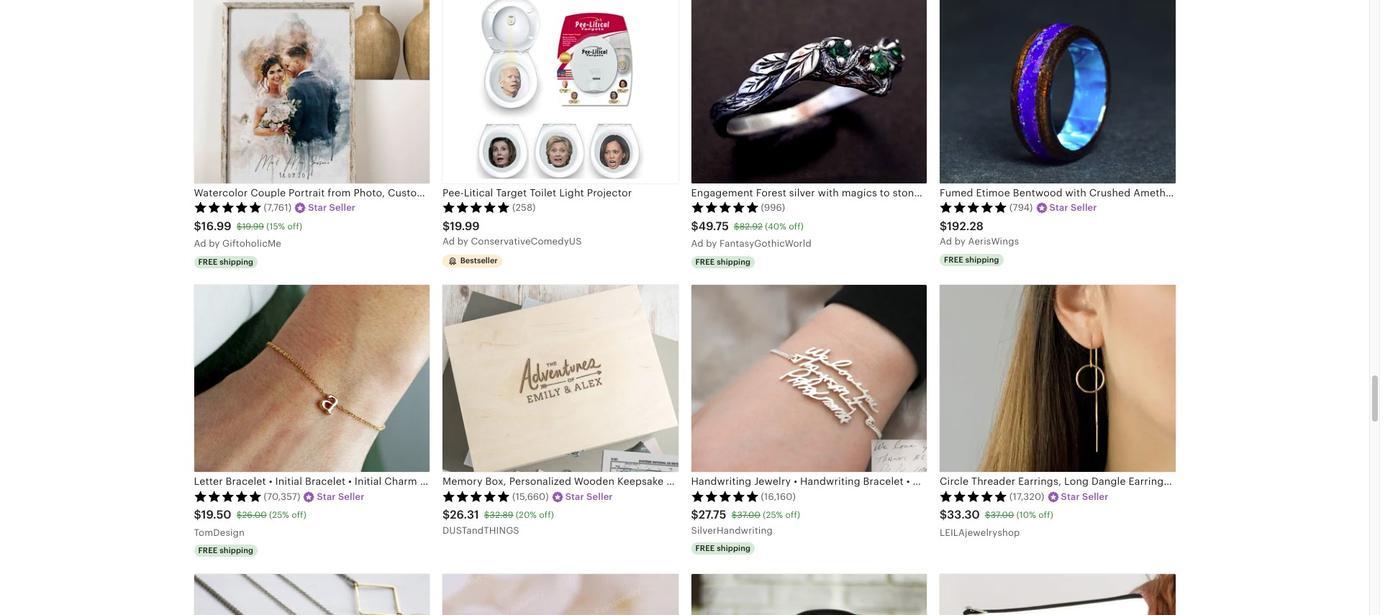 Task type: describe. For each thing, give the bounding box(es) containing it.
tomdesign
[[194, 528, 245, 539]]

(10%
[[1017, 511, 1037, 521]]

off) for 16.99
[[288, 221, 302, 231]]

y inside $ 16.99 $ 19.99 (15% off) a d b y giftoholicme
[[215, 239, 220, 249]]

free shipping for 192.28
[[945, 255, 1000, 264]]

memory box, personalized wooden keepsake box, boyfriend gift, travel adventures gift for couple, personalized valentine gift for him image
[[443, 285, 679, 473]]

star seller right '(15,660)'
[[566, 492, 613, 502]]

free for 192.28
[[945, 255, 964, 264]]

seller for 19.50
[[338, 492, 365, 502]]

a inside $ 19.99 a d b y conservativecomedyus
[[443, 236, 449, 247]]

37.00 for 27.75
[[738, 511, 761, 521]]

b inside $ 49.75 $ 82.92 (40% off) a d b y fantasygothicworld
[[706, 239, 713, 249]]

off) for 27.75
[[786, 511, 801, 521]]

d inside $ 49.75 $ 82.92 (40% off) a d b y fantasygothicworld
[[698, 239, 704, 249]]

(16,160)
[[761, 492, 796, 502]]

49.75
[[699, 219, 729, 233]]

target
[[496, 187, 527, 199]]

d inside $ 192.28 a d b y aeriswings
[[947, 236, 953, 247]]

engagement forest silver with magics to stones and leaves twisted ring, unique nature inspired silver ring image
[[692, 0, 927, 183]]

82.92
[[740, 221, 763, 231]]

$ 26.31 $ 32.89 (20% off) dustandthings
[[443, 509, 554, 536]]

(25% for 27.75
[[763, 511, 783, 521]]

aeriswings
[[969, 236, 1020, 247]]

5 out of 5 stars image for 192.28
[[940, 202, 1008, 213]]

(794)
[[1010, 202, 1034, 213]]

free shipping for 49.75
[[696, 257, 751, 266]]

(996)
[[761, 202, 786, 213]]

a inside $ 192.28 a d b y aeriswings
[[940, 236, 947, 247]]

33.30
[[948, 509, 981, 522]]

star seller right (17,320)
[[1062, 492, 1109, 502]]

watercolor couple portrait from photo, custom wedding anniversary gift for wife husband parents, engagement gift for friend, unique wall art image
[[194, 0, 430, 183]]

$ 192.28 a d b y aeriswings
[[940, 219, 1020, 247]]

$ 16.99 $ 19.99 (15% off) a d b y giftoholicme
[[194, 219, 302, 249]]

personalized groomsmen dopp kit, groomsmen toiletry bag dopp kit monogrammed, groomsmen gift, gift for groomsmen cb001 image
[[692, 575, 927, 616]]

5 out of 5 stars image for 49.75
[[692, 202, 759, 213]]

y inside $ 49.75 $ 82.92 (40% off) a d b y fantasygothicworld
[[712, 239, 717, 249]]

y inside $ 19.99 a d b y conservativecomedyus
[[464, 236, 469, 247]]

$ 19.99 a d b y conservativecomedyus
[[443, 219, 582, 247]]

(15%
[[267, 221, 285, 231]]

5 out of 5 stars image up 33.30
[[940, 491, 1008, 502]]

$ 33.30 $ 37.00 (10% off) leilajewelryshop
[[940, 509, 1054, 539]]

circle threader earrings, long dangle earrings, dainty everyday earring, gold threader earrings, sterling silver, by leilajewelryshop image
[[940, 285, 1176, 473]]

(258)
[[513, 202, 536, 213]]

fantasygothicworld
[[720, 239, 812, 249]]

star seller for 192.28
[[1050, 202, 1098, 213]]

192.28
[[948, 219, 984, 233]]

(25% for 19.50
[[269, 511, 289, 521]]

pee-litical target toilet light projector image
[[443, 0, 679, 183]]

(20%
[[516, 511, 537, 521]]

star seller for 19.50
[[317, 492, 365, 502]]

shipping for 192.28
[[966, 255, 1000, 264]]

silverhandwriting
[[692, 526, 773, 536]]

seller right '(15,660)'
[[587, 492, 613, 502]]

vintage moissanite engagement ring dainty rose gold engagement ring unique cluster diamond ring round cut bridal promise anniversary ring image
[[443, 575, 679, 616]]

free for 49.75
[[696, 257, 715, 266]]

free shipping for 27.75
[[696, 544, 751, 553]]

32.89
[[490, 511, 514, 521]]

off) for 33.30
[[1039, 511, 1054, 521]]

19.99 inside $ 19.99 a d b y conservativecomedyus
[[450, 219, 480, 233]]



Task type: locate. For each thing, give the bounding box(es) containing it.
star right (7,761)
[[308, 202, 327, 213]]

(25% down (16,160)
[[763, 511, 783, 521]]

y down 192.28
[[961, 236, 966, 247]]

giftoholicme
[[223, 239, 281, 249]]

free shipping down $ 192.28 a d b y aeriswings
[[945, 255, 1000, 264]]

off) inside the $ 26.31 $ 32.89 (20% off) dustandthings
[[539, 511, 554, 521]]

5 out of 5 stars image down litical
[[443, 202, 510, 213]]

star right (794)
[[1050, 202, 1069, 213]]

star seller right (70,357) at left bottom
[[317, 492, 365, 502]]

conservativecomedyus
[[471, 236, 582, 247]]

star for 19.50
[[317, 492, 336, 502]]

pee-litical target toilet light projector
[[443, 187, 632, 199]]

free for 16.99
[[198, 257, 218, 266]]

26.00
[[242, 511, 267, 521]]

a left fantasygothicworld at the right of page
[[692, 239, 698, 249]]

letter bracelet • initial bracelet • initial charm bracelet • small gold initial • silver initial • dainty letter  bridesmaid lowercase chms image
[[194, 285, 430, 473]]

5 out of 5 stars image
[[194, 202, 262, 213], [443, 202, 510, 213], [692, 202, 759, 213], [940, 202, 1008, 213], [194, 491, 262, 502], [443, 491, 510, 502], [692, 491, 759, 502], [940, 491, 1008, 502]]

19.99
[[450, 219, 480, 233], [242, 221, 264, 231]]

19.99 up giftoholicme
[[242, 221, 264, 231]]

$ 19.50 $ 26.00 (25% off) tomdesign
[[194, 509, 307, 539]]

5 out of 5 stars image up 19.50
[[194, 491, 262, 502]]

1 horizontal spatial 19.99
[[450, 219, 480, 233]]

star seller right (7,761)
[[308, 202, 356, 213]]

b down 192.28
[[955, 236, 961, 247]]

off) for 26.31
[[539, 511, 554, 521]]

shipping down giftoholicme
[[220, 257, 254, 266]]

seller right (794)
[[1071, 202, 1098, 213]]

19.99 inside $ 16.99 $ 19.99 (15% off) a d b y giftoholicme
[[242, 221, 264, 231]]

19.50
[[201, 509, 232, 522]]

seller
[[329, 202, 356, 213], [1071, 202, 1098, 213], [338, 492, 365, 502], [587, 492, 613, 502], [1083, 492, 1109, 502]]

off) right (20%
[[539, 511, 554, 521]]

shipping for 49.75
[[717, 257, 751, 266]]

star
[[308, 202, 327, 213], [1050, 202, 1069, 213], [317, 492, 336, 502], [566, 492, 584, 502], [1062, 492, 1080, 502]]

shipping down the silverhandwriting
[[717, 544, 751, 553]]

d down pee-
[[449, 236, 455, 247]]

y
[[464, 236, 469, 247], [961, 236, 966, 247], [215, 239, 220, 249], [712, 239, 717, 249]]

(25% inside $ 27.75 $ 37.00 (25% off) silverhandwriting
[[763, 511, 783, 521]]

star right (70,357) at left bottom
[[317, 492, 336, 502]]

(7,761)
[[264, 202, 292, 213]]

5 out of 5 stars image for 27.75
[[692, 491, 759, 502]]

projector
[[587, 187, 632, 199]]

free shipping down giftoholicme
[[198, 257, 254, 266]]

star right '(15,660)'
[[566, 492, 584, 502]]

27.75
[[699, 509, 727, 522]]

seller for 192.28
[[1071, 202, 1098, 213]]

19.99 down pee-
[[450, 219, 480, 233]]

off) for 19.50
[[292, 511, 307, 521]]

y up the bestseller
[[464, 236, 469, 247]]

2 37.00 from the left
[[991, 511, 1015, 521]]

leilajewelryshop
[[940, 528, 1021, 539]]

5 out of 5 stars image up 27.75
[[692, 491, 759, 502]]

free
[[945, 255, 964, 264], [198, 257, 218, 266], [696, 257, 715, 266], [696, 544, 715, 553], [198, 547, 218, 555]]

off) inside $ 19.50 $ 26.00 (25% off) tomdesign
[[292, 511, 307, 521]]

1 (25% from the left
[[269, 511, 289, 521]]

handwriting jewelry • handwriting bracelet • signature bracelet • personalized jewelry • memorial gift • grandma gift • mom gift • bh01 image
[[692, 285, 927, 473]]

free down the silverhandwriting
[[696, 544, 715, 553]]

a inside $ 16.99 $ 19.99 (15% off) a d b y giftoholicme
[[194, 239, 201, 249]]

37.00 left (10%
[[991, 511, 1015, 521]]

star right (17,320)
[[1062, 492, 1080, 502]]

seller for 16.99
[[329, 202, 356, 213]]

seller right (7,761)
[[329, 202, 356, 213]]

shipping for 19.50
[[220, 547, 254, 555]]

d down '49.75'
[[698, 239, 704, 249]]

free down 192.28
[[945, 255, 964, 264]]

free shipping down '49.75'
[[696, 257, 751, 266]]

(17,320)
[[1010, 492, 1045, 502]]

y inside $ 192.28 a d b y aeriswings
[[961, 236, 966, 247]]

free shipping for 19.50
[[198, 547, 254, 555]]

1 horizontal spatial 37.00
[[991, 511, 1015, 521]]

b inside $ 19.99 a d b y conservativecomedyus
[[458, 236, 464, 247]]

y down '49.75'
[[712, 239, 717, 249]]

shipping down $ 49.75 $ 82.92 (40% off) a d b y fantasygothicworld
[[717, 257, 751, 266]]

a left aeriswings
[[940, 236, 947, 247]]

(25% inside $ 19.50 $ 26.00 (25% off) tomdesign
[[269, 511, 289, 521]]

(70,357)
[[264, 492, 301, 502]]

off) inside $ 33.30 $ 37.00 (10% off) leilajewelryshop
[[1039, 511, 1054, 521]]

shipping for 16.99
[[220, 257, 254, 266]]

5 out of 5 stars image up 16.99
[[194, 202, 262, 213]]

d inside $ 19.99 a d b y conservativecomedyus
[[449, 236, 455, 247]]

0 horizontal spatial 19.99
[[242, 221, 264, 231]]

off) inside $ 16.99 $ 19.99 (15% off) a d b y giftoholicme
[[288, 221, 302, 231]]

0 horizontal spatial (25%
[[269, 511, 289, 521]]

d down 192.28
[[947, 236, 953, 247]]

litical
[[464, 187, 494, 199]]

1 horizontal spatial (25%
[[763, 511, 783, 521]]

fall wedding, fall wedding decor, wedding makeup bag, bride makeup bag, fall bridal gift, personalized wedding gift, fall bridal shower gift image
[[940, 575, 1176, 616]]

toilet
[[530, 187, 557, 199]]

37.00 inside $ 33.30 $ 37.00 (10% off) leilajewelryshop
[[991, 511, 1015, 521]]

0 horizontal spatial 37.00
[[738, 511, 761, 521]]

light
[[560, 187, 585, 199]]

off) right (10%
[[1039, 511, 1054, 521]]

shipping down tomdesign
[[220, 547, 254, 555]]

seller right (70,357) at left bottom
[[338, 492, 365, 502]]

shipping for 27.75
[[717, 544, 751, 553]]

free down '49.75'
[[696, 257, 715, 266]]

free shipping
[[945, 255, 1000, 264], [198, 257, 254, 266], [696, 257, 751, 266], [696, 544, 751, 553], [198, 547, 254, 555]]

free down tomdesign
[[198, 547, 218, 555]]

b down 16.99
[[209, 239, 215, 249]]

37.00
[[738, 511, 761, 521], [991, 511, 1015, 521]]

y down 16.99
[[215, 239, 220, 249]]

free shipping for 16.99
[[198, 257, 254, 266]]

37.00 for 33.30
[[991, 511, 1015, 521]]

a
[[443, 236, 449, 247], [940, 236, 947, 247], [194, 239, 201, 249], [692, 239, 698, 249]]

26.31
[[450, 509, 479, 522]]

5 out of 5 stars image for 19.50
[[194, 491, 262, 502]]

5 out of 5 stars image up 192.28
[[940, 202, 1008, 213]]

37.00 up the silverhandwriting
[[738, 511, 761, 521]]

free for 27.75
[[696, 544, 715, 553]]

seller right (17,320)
[[1083, 492, 1109, 502]]

$ 49.75 $ 82.92 (40% off) a d b y fantasygothicworld
[[692, 219, 812, 249]]

a inside $ 49.75 $ 82.92 (40% off) a d b y fantasygothicworld
[[692, 239, 698, 249]]

(25%
[[269, 511, 289, 521], [763, 511, 783, 521]]

off) down (70,357) at left bottom
[[292, 511, 307, 521]]

off) down (16,160)
[[786, 511, 801, 521]]

dustandthings
[[443, 526, 520, 536]]

2 (25% from the left
[[763, 511, 783, 521]]

gold locket, geometric lockets, locket necklace, gold modern locket, modern locket, gift for her, personalized gift, photo locket, christmas image
[[194, 575, 430, 616]]

free for 19.50
[[198, 547, 218, 555]]

off) inside $ 27.75 $ 37.00 (25% off) silverhandwriting
[[786, 511, 801, 521]]

37.00 inside $ 27.75 $ 37.00 (25% off) silverhandwriting
[[738, 511, 761, 521]]

d down 16.99
[[200, 239, 206, 249]]

d
[[449, 236, 455, 247], [947, 236, 953, 247], [200, 239, 206, 249], [698, 239, 704, 249]]

$ inside $ 19.99 a d b y conservativecomedyus
[[443, 219, 450, 233]]

b up the bestseller
[[458, 236, 464, 247]]

b down '49.75'
[[706, 239, 713, 249]]

shipping
[[966, 255, 1000, 264], [220, 257, 254, 266], [717, 257, 751, 266], [717, 544, 751, 553], [220, 547, 254, 555]]

free shipping down tomdesign
[[198, 547, 254, 555]]

star for 16.99
[[308, 202, 327, 213]]

5 out of 5 stars image up '49.75'
[[692, 202, 759, 213]]

1 37.00 from the left
[[738, 511, 761, 521]]

bestseller
[[461, 256, 498, 265]]

$ 27.75 $ 37.00 (25% off) silverhandwriting
[[692, 509, 801, 536]]

(15,660)
[[513, 492, 549, 502]]

5 out of 5 stars image for 16.99
[[194, 202, 262, 213]]

b inside $ 192.28 a d b y aeriswings
[[955, 236, 961, 247]]

b
[[458, 236, 464, 247], [955, 236, 961, 247], [209, 239, 215, 249], [706, 239, 713, 249]]

star seller right (794)
[[1050, 202, 1098, 213]]

5 out of 5 stars image for 19.99
[[443, 202, 510, 213]]

star seller for 16.99
[[308, 202, 356, 213]]

off) inside $ 49.75 $ 82.92 (40% off) a d b y fantasygothicworld
[[789, 221, 804, 231]]

off) for 49.75
[[789, 221, 804, 231]]

a down pee-
[[443, 236, 449, 247]]

16.99
[[201, 219, 232, 233]]

star seller
[[308, 202, 356, 213], [1050, 202, 1098, 213], [317, 492, 365, 502], [566, 492, 613, 502], [1062, 492, 1109, 502]]

5 out of 5 stars image up 26.31
[[443, 491, 510, 502]]

off) right (15%
[[288, 221, 302, 231]]

shipping down aeriswings
[[966, 255, 1000, 264]]

star for 192.28
[[1050, 202, 1069, 213]]

a left giftoholicme
[[194, 239, 201, 249]]

fumed etimoe bentwood with crushed amethyst, lapis lazuli and starry night opal on blue epoxy core ring, wood ring for men, ring for women image
[[940, 0, 1176, 183]]

off)
[[288, 221, 302, 231], [789, 221, 804, 231], [292, 511, 307, 521], [539, 511, 554, 521], [786, 511, 801, 521], [1039, 511, 1054, 521]]

off) right "(40%"
[[789, 221, 804, 231]]

(40%
[[766, 221, 787, 231]]

$
[[194, 219, 201, 233], [443, 219, 450, 233], [692, 219, 699, 233], [940, 219, 948, 233], [237, 221, 242, 231], [734, 221, 740, 231], [194, 509, 201, 522], [443, 509, 450, 522], [692, 509, 699, 522], [940, 509, 948, 522], [237, 511, 242, 521], [484, 511, 490, 521], [732, 511, 738, 521], [986, 511, 991, 521]]

free shipping down the silverhandwriting
[[696, 544, 751, 553]]

free down 16.99
[[198, 257, 218, 266]]

d inside $ 16.99 $ 19.99 (15% off) a d b y giftoholicme
[[200, 239, 206, 249]]

$ inside $ 192.28 a d b y aeriswings
[[940, 219, 948, 233]]

b inside $ 16.99 $ 19.99 (15% off) a d b y giftoholicme
[[209, 239, 215, 249]]

(25% down (70,357) at left bottom
[[269, 511, 289, 521]]

pee-
[[443, 187, 464, 199]]



Task type: vqa. For each thing, say whether or not it's contained in the screenshot.
FREE shipping related to 16.99
yes



